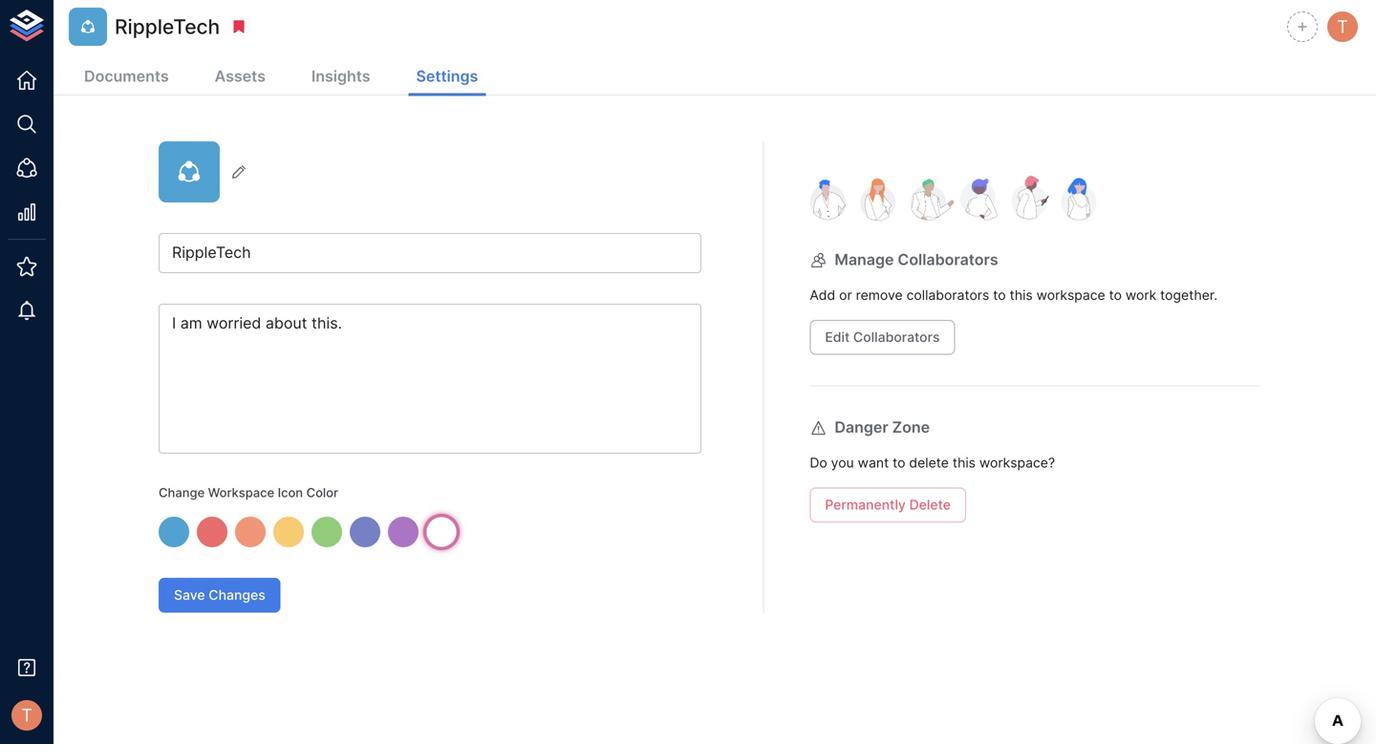 Task type: describe. For each thing, give the bounding box(es) containing it.
icon
[[278, 486, 303, 500]]

work
[[1126, 287, 1157, 303]]

manage collaborators
[[835, 251, 999, 269]]

save changes
[[174, 588, 265, 604]]

collaborators for edit collaborators
[[854, 329, 940, 346]]

Workspace notes are visible to all members and guests. text field
[[159, 304, 702, 454]]

remove bookmark image
[[230, 18, 248, 35]]

this for delete
[[953, 455, 976, 471]]

add
[[810, 287, 836, 303]]

manage
[[835, 251, 894, 269]]

t for t button to the bottom
[[21, 705, 32, 726]]

assets link
[[207, 59, 273, 96]]

zone
[[893, 418, 930, 437]]

delete
[[910, 497, 951, 513]]

0 horizontal spatial to
[[893, 455, 906, 471]]

do
[[810, 455, 828, 471]]

1 vertical spatial t button
[[6, 695, 48, 737]]

1 horizontal spatial to
[[993, 287, 1006, 303]]

danger zone
[[835, 418, 930, 437]]

insights link
[[304, 59, 378, 96]]

do you want to delete this workspace?
[[810, 455, 1055, 471]]

add or remove collaborators to this workspace to work together.
[[810, 287, 1218, 303]]

permanently delete button
[[810, 488, 966, 523]]

workspace
[[1037, 287, 1106, 303]]

color
[[306, 486, 338, 500]]

2 horizontal spatial to
[[1109, 287, 1122, 303]]

want
[[858, 455, 889, 471]]

workspace?
[[980, 455, 1055, 471]]

or
[[839, 287, 852, 303]]



Task type: locate. For each thing, give the bounding box(es) containing it.
to left work
[[1109, 287, 1122, 303]]

to right collaborators
[[993, 287, 1006, 303]]

0 horizontal spatial t
[[21, 705, 32, 726]]

remove
[[856, 287, 903, 303]]

collaborators
[[907, 287, 990, 303]]

this
[[1010, 287, 1033, 303], [953, 455, 976, 471]]

collaborators inside "edit collaborators" button
[[854, 329, 940, 346]]

0 horizontal spatial this
[[953, 455, 976, 471]]

Workspace Name text field
[[159, 233, 702, 273]]

0 horizontal spatial t button
[[6, 695, 48, 737]]

edit collaborators
[[825, 329, 940, 346]]

change workspace icon color
[[159, 486, 338, 500]]

t
[[1337, 16, 1349, 37], [21, 705, 32, 726]]

0 vertical spatial this
[[1010, 287, 1033, 303]]

permanently
[[825, 497, 906, 513]]

1 vertical spatial collaborators
[[854, 329, 940, 346]]

0 vertical spatial t button
[[1325, 9, 1361, 45]]

you
[[831, 455, 854, 471]]

save
[[174, 588, 205, 604]]

this for to
[[1010, 287, 1033, 303]]

collaborators
[[898, 251, 999, 269], [854, 329, 940, 346]]

delete
[[909, 455, 949, 471]]

0 vertical spatial t
[[1337, 16, 1349, 37]]

to right "want"
[[893, 455, 906, 471]]

permanently delete
[[825, 497, 951, 513]]

edit
[[825, 329, 850, 346]]

danger
[[835, 418, 889, 437]]

save changes button
[[159, 579, 281, 613]]

workspace
[[208, 486, 274, 500]]

1 vertical spatial this
[[953, 455, 976, 471]]

collaborators up collaborators
[[898, 251, 999, 269]]

collaborators down remove
[[854, 329, 940, 346]]

changes
[[209, 588, 265, 604]]

1 vertical spatial t
[[21, 705, 32, 726]]

0 vertical spatial collaborators
[[898, 251, 999, 269]]

assets
[[215, 67, 266, 86]]

t for the topmost t button
[[1337, 16, 1349, 37]]

to
[[993, 287, 1006, 303], [1109, 287, 1122, 303], [893, 455, 906, 471]]

documents
[[84, 67, 169, 86]]

together.
[[1161, 287, 1218, 303]]

1 horizontal spatial t
[[1337, 16, 1349, 37]]

1 horizontal spatial this
[[1010, 287, 1033, 303]]

change
[[159, 486, 205, 500]]

insights
[[311, 67, 370, 86]]

documents link
[[76, 59, 176, 96]]

settings link
[[409, 59, 486, 96]]

this left workspace
[[1010, 287, 1033, 303]]

t button
[[1325, 9, 1361, 45], [6, 695, 48, 737]]

settings
[[416, 67, 478, 86]]

rippletech
[[115, 14, 220, 39]]

edit collaborators button
[[810, 320, 955, 355]]

1 horizontal spatial t button
[[1325, 9, 1361, 45]]

this right the delete
[[953, 455, 976, 471]]

collaborators for manage collaborators
[[898, 251, 999, 269]]



Task type: vqa. For each thing, say whether or not it's contained in the screenshot.
Bookmark icon
no



